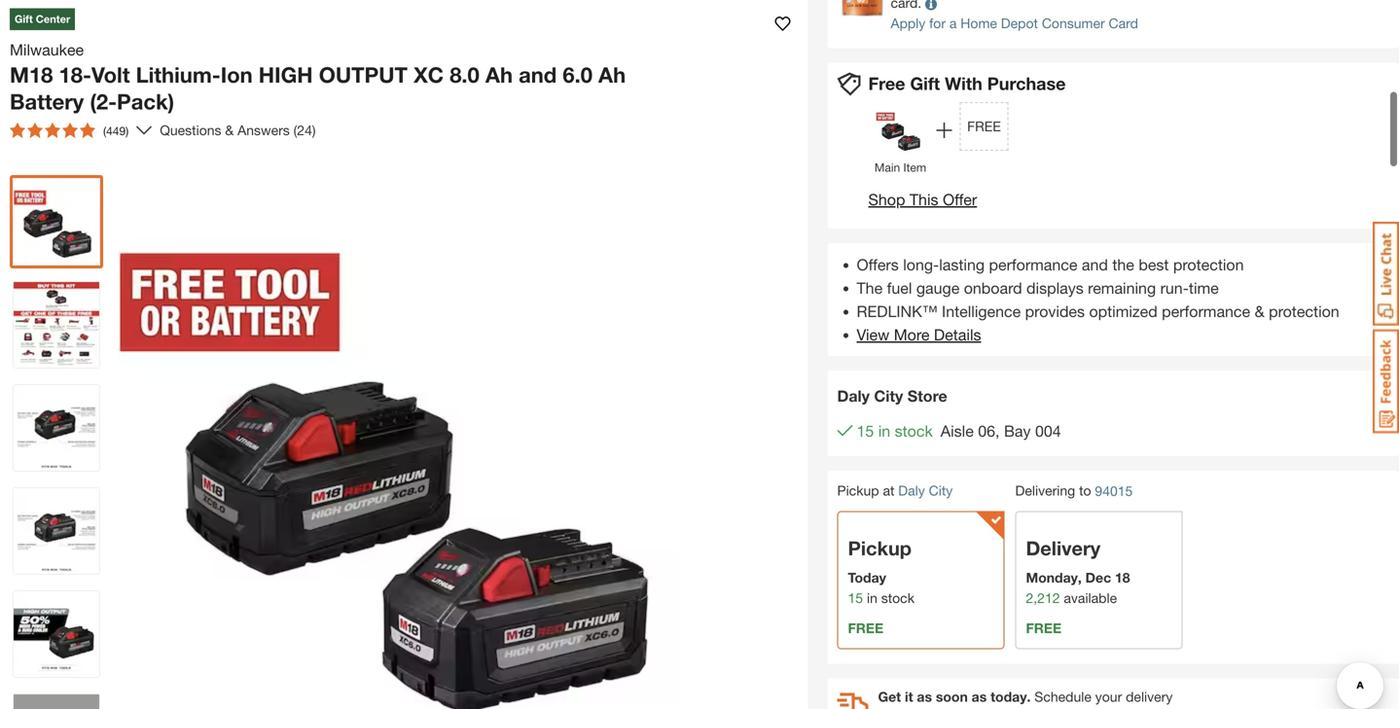 Task type: vqa. For each thing, say whether or not it's contained in the screenshot.
Gift to the bottom
yes



Task type: describe. For each thing, give the bounding box(es) containing it.
with
[[945, 73, 983, 94]]

2 ah from the left
[[599, 62, 626, 88]]

delivering to 94015
[[1016, 483, 1133, 499]]

schedule
[[1035, 689, 1092, 705]]

and inside offers long-lasting performance and the best protection the fuel gauge onboard displays remaining run-time redlink™ intelligence provides optimized performance & protection view more details
[[1082, 256, 1109, 274]]

high
[[259, 62, 313, 88]]

checkout.
[[893, 707, 953, 710]]

gauge
[[917, 279, 960, 298]]

0 vertical spatial daly
[[838, 387, 870, 406]]

details
[[934, 326, 982, 344]]

item
[[904, 161, 927, 174]]

provides
[[1026, 302, 1085, 321]]

main
[[875, 161, 901, 174]]

shop
[[869, 190, 906, 209]]

depot
[[1001, 15, 1039, 31]]

battery
[[10, 89, 84, 114]]

available
[[1064, 590, 1118, 606]]

(449) button
[[2, 115, 137, 146]]

live chat image
[[1373, 222, 1400, 326]]

delivery
[[1026, 537, 1101, 560]]

time
[[1189, 279, 1219, 298]]

lasting
[[940, 256, 985, 274]]

center
[[36, 13, 70, 25]]

consumer
[[1042, 15, 1105, 31]]

and inside milwaukee m18 18-volt lithium-ion high output xc 8.0 ah and 6.0 ah battery (2-pack)
[[519, 62, 557, 88]]

dec
[[1086, 570, 1112, 586]]

1 horizontal spatial city
[[929, 483, 953, 499]]

a
[[950, 15, 957, 31]]

18
[[1116, 570, 1131, 586]]

lithium-
[[136, 62, 221, 88]]

at
[[883, 483, 895, 499]]

free
[[869, 73, 906, 94]]

(449)
[[103, 124, 129, 138]]

intelligence
[[942, 302, 1021, 321]]

1 horizontal spatial daly
[[899, 483, 925, 499]]

questions
[[160, 122, 221, 138]]

0 vertical spatial city
[[875, 387, 904, 406]]

offers long-lasting performance and the best protection the fuel gauge onboard displays remaining run-time redlink™ intelligence provides optimized performance & protection view more details
[[857, 256, 1340, 344]]

apply for a home depot consumer card link
[[891, 15, 1139, 31]]

bay
[[1005, 422, 1031, 441]]

output
[[319, 62, 408, 88]]

0 vertical spatial in
[[879, 422, 891, 441]]

delivery monday, dec 18 2,212 available
[[1026, 537, 1131, 606]]

daly city store
[[838, 387, 948, 406]]

pickup at daly city
[[838, 483, 953, 499]]

your
[[1096, 689, 1123, 705]]

offer
[[943, 190, 978, 209]]

shop this offer
[[869, 190, 978, 209]]

94015
[[1096, 483, 1133, 499]]

free for delivery
[[1026, 621, 1062, 637]]

to
[[1080, 483, 1092, 499]]

this
[[910, 190, 939, 209]]

in for schedule
[[879, 707, 889, 710]]

get it as soon as today.
[[879, 689, 1031, 705]]

pickup for pickup today 15 in stock
[[848, 537, 912, 560]]

milwaukee link
[[10, 38, 92, 61]]

1 horizontal spatial performance
[[1162, 302, 1251, 321]]

pickup today 15 in stock
[[848, 537, 915, 606]]

displays
[[1027, 279, 1084, 298]]

questions & answers (24)
[[160, 122, 316, 138]]

milwaukee power tool batteries 48 11 1868 a0.3 image
[[14, 489, 99, 574]]

1 horizontal spatial free
[[968, 118, 1002, 134]]

free gift with purchase
[[869, 73, 1066, 94]]

0 horizontal spatial gift
[[15, 13, 33, 25]]

view more details link
[[857, 326, 982, 344]]

volt
[[91, 62, 130, 88]]

2 as from the left
[[972, 689, 987, 705]]

8.0
[[450, 62, 480, 88]]

xc
[[414, 62, 444, 88]]

milwaukee m18 18-volt lithium-ion high output xc 8.0 ah and 6.0 ah battery (2-pack)
[[10, 40, 626, 114]]

milwaukee power tool batteries 48 11 1868 1d.4 image
[[14, 592, 99, 678]]

home
[[961, 15, 998, 31]]

apply now image
[[842, 0, 891, 16]]

redlink™
[[857, 302, 938, 321]]



Task type: locate. For each thing, give the bounding box(es) containing it.
daly up the 15 in stock
[[838, 387, 870, 406]]

get
[[879, 689, 901, 705]]

0 vertical spatial &
[[225, 122, 234, 138]]

in inside schedule your delivery in checkout.
[[879, 707, 889, 710]]

the
[[1113, 256, 1135, 274]]

today.
[[991, 689, 1031, 705]]

milwaukee power tool batteries 48 11 1868 e1.1 image
[[14, 282, 99, 368]]

and left 6.0
[[519, 62, 557, 88]]

it
[[905, 689, 914, 705]]

in
[[879, 422, 891, 441], [867, 590, 878, 606], [879, 707, 889, 710]]

stock down 'store'
[[895, 422, 933, 441]]

monday,
[[1026, 570, 1082, 586]]

daly
[[838, 387, 870, 406], [899, 483, 925, 499]]

6.0
[[563, 62, 593, 88]]

remaining
[[1088, 279, 1157, 298]]

15 in stock
[[857, 422, 933, 441]]

free down the free gift with purchase
[[968, 118, 1002, 134]]

in for pickup
[[867, 590, 878, 606]]

2 vertical spatial in
[[879, 707, 889, 710]]

ah right 6.0
[[599, 62, 626, 88]]

ah right the 8.0
[[486, 62, 513, 88]]

purchase
[[988, 73, 1066, 94]]

city right at
[[929, 483, 953, 499]]

(2-
[[90, 89, 117, 114]]

& inside offers long-lasting performance and the best protection the fuel gauge onboard displays remaining run-time redlink™ intelligence provides optimized performance & protection view more details
[[1255, 302, 1265, 321]]

apply for a home depot consumer card
[[891, 15, 1139, 31]]

the
[[857, 279, 883, 298]]

(24)
[[294, 122, 316, 138]]

15 down daly city store
[[857, 422, 874, 441]]

daly right at
[[899, 483, 925, 499]]

pickup for pickup at daly city
[[838, 483, 880, 499]]

1 vertical spatial city
[[929, 483, 953, 499]]

gift left center
[[15, 13, 33, 25]]

onboard
[[964, 279, 1023, 298]]

soon
[[936, 689, 968, 705]]

pickup up the today
[[848, 537, 912, 560]]

gift
[[15, 13, 33, 25], [911, 73, 940, 94]]

fuel
[[887, 279, 912, 298]]

today
[[848, 570, 887, 586]]

as
[[917, 689, 932, 705], [972, 689, 987, 705]]

aisle 06, bay 004
[[941, 422, 1062, 441]]

0 horizontal spatial city
[[875, 387, 904, 406]]

0 horizontal spatial as
[[917, 689, 932, 705]]

0 horizontal spatial daly
[[838, 387, 870, 406]]

milwaukee
[[10, 40, 84, 59]]

1 vertical spatial stock
[[882, 590, 915, 606]]

1 vertical spatial 15
[[848, 590, 863, 606]]

answers
[[238, 122, 290, 138]]

2,212
[[1026, 590, 1061, 606]]

milwaukee power tool batteries 48 11 1868 64.0 image
[[14, 179, 99, 265]]

&
[[225, 122, 234, 138], [1255, 302, 1265, 321]]

as up checkout.
[[917, 689, 932, 705]]

free down the 2,212 at the bottom right of page
[[1026, 621, 1062, 637]]

1 vertical spatial performance
[[1162, 302, 1251, 321]]

protection up time
[[1174, 256, 1245, 274]]

pickup inside pickup today 15 in stock
[[848, 537, 912, 560]]

protection left "live chat" image
[[1269, 302, 1340, 321]]

info image
[[926, 0, 937, 10]]

94015 link
[[1096, 481, 1133, 502]]

city up the 15 in stock
[[875, 387, 904, 406]]

pack)
[[117, 89, 174, 114]]

2 horizontal spatial free
[[1026, 621, 1062, 637]]

pickup left at
[[838, 483, 880, 499]]

and
[[519, 62, 557, 88], [1082, 256, 1109, 274]]

delivering
[[1016, 483, 1076, 499]]

0 horizontal spatial and
[[519, 62, 557, 88]]

1 ah from the left
[[486, 62, 513, 88]]

stock
[[895, 422, 933, 441], [882, 590, 915, 606]]

view
[[857, 326, 890, 344]]

1 horizontal spatial &
[[1255, 302, 1265, 321]]

performance up 'displays'
[[989, 256, 1078, 274]]

performance down time
[[1162, 302, 1251, 321]]

0 horizontal spatial free
[[848, 621, 884, 637]]

more
[[894, 326, 930, 344]]

1 vertical spatial gift
[[911, 73, 940, 94]]

1 horizontal spatial and
[[1082, 256, 1109, 274]]

daly city button
[[899, 483, 953, 499]]

0 horizontal spatial ah
[[486, 62, 513, 88]]

0 horizontal spatial &
[[225, 122, 234, 138]]

and left the
[[1082, 256, 1109, 274]]

1 horizontal spatial ah
[[599, 62, 626, 88]]

in down the today
[[867, 590, 878, 606]]

0 vertical spatial gift
[[15, 13, 33, 25]]

stock inside pickup today 15 in stock
[[882, 590, 915, 606]]

feedback link image
[[1373, 329, 1400, 434]]

15 inside pickup today 15 in stock
[[848, 590, 863, 606]]

gift center
[[15, 13, 70, 25]]

1 as from the left
[[917, 689, 932, 705]]

in down get
[[879, 707, 889, 710]]

apply
[[891, 15, 926, 31]]

city
[[875, 387, 904, 406], [929, 483, 953, 499]]

1 horizontal spatial as
[[972, 689, 987, 705]]

delivery
[[1126, 689, 1173, 705]]

in down daly city store
[[879, 422, 891, 441]]

in inside pickup today 15 in stock
[[867, 590, 878, 606]]

15 down the today
[[848, 590, 863, 606]]

0 vertical spatial performance
[[989, 256, 1078, 274]]

offers
[[857, 256, 899, 274]]

1 vertical spatial and
[[1082, 256, 1109, 274]]

0 horizontal spatial performance
[[989, 256, 1078, 274]]

5 stars image
[[10, 123, 95, 138]]

1 vertical spatial in
[[867, 590, 878, 606]]

1 horizontal spatial gift
[[911, 73, 940, 94]]

06,
[[979, 422, 1000, 441]]

m18
[[10, 62, 53, 88]]

performance
[[989, 256, 1078, 274], [1162, 302, 1251, 321]]

0 vertical spatial pickup
[[838, 483, 880, 499]]

004
[[1036, 422, 1062, 441]]

gift right free
[[911, 73, 940, 94]]

(449) link
[[2, 115, 152, 146]]

optimized
[[1090, 302, 1158, 321]]

best
[[1139, 256, 1170, 274]]

protection
[[1174, 256, 1245, 274], [1269, 302, 1340, 321]]

0 vertical spatial 15
[[857, 422, 874, 441]]

long-
[[904, 256, 940, 274]]

main item
[[875, 161, 927, 174]]

milwaukee power tool batteries 48 11 1868 40.2 image
[[14, 386, 99, 471]]

1 vertical spatial protection
[[1269, 302, 1340, 321]]

0 horizontal spatial protection
[[1174, 256, 1245, 274]]

card
[[1109, 15, 1139, 31]]

1 vertical spatial daly
[[899, 483, 925, 499]]

aisle
[[941, 422, 974, 441]]

1 vertical spatial &
[[1255, 302, 1265, 321]]

1 horizontal spatial protection
[[1269, 302, 1340, 321]]

free for pickup
[[848, 621, 884, 637]]

18-
[[59, 62, 91, 88]]

stock down the today
[[882, 590, 915, 606]]

1 vertical spatial pickup
[[848, 537, 912, 560]]

as right soon
[[972, 689, 987, 705]]

store
[[908, 387, 948, 406]]

pickup
[[838, 483, 880, 499], [848, 537, 912, 560]]

15
[[857, 422, 874, 441], [848, 590, 863, 606]]

ion
[[221, 62, 253, 88]]

0 vertical spatial stock
[[895, 422, 933, 441]]

0 vertical spatial protection
[[1174, 256, 1245, 274]]

run-
[[1161, 279, 1189, 298]]

free down the today
[[848, 621, 884, 637]]

for
[[930, 15, 946, 31]]

promotion image image
[[877, 106, 925, 155]]

schedule your delivery in checkout.
[[879, 689, 1173, 710]]

0 vertical spatial and
[[519, 62, 557, 88]]



